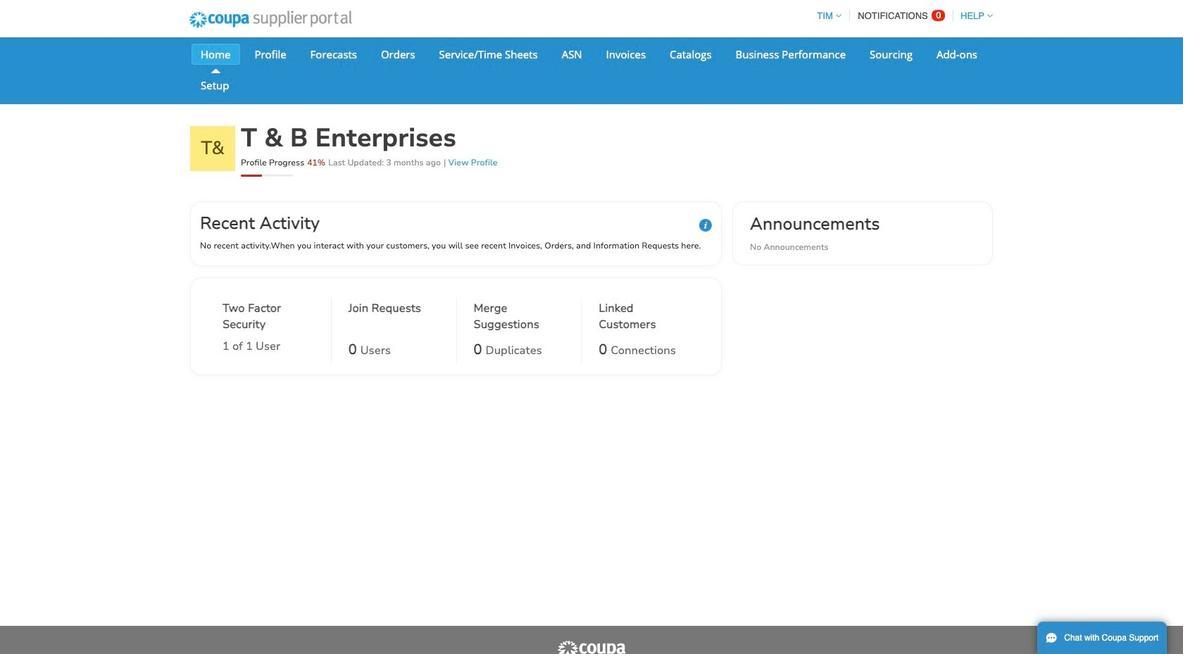 Task type: locate. For each thing, give the bounding box(es) containing it.
additional information image
[[700, 219, 712, 232]]

coupa supplier portal image
[[180, 2, 361, 37], [557, 640, 627, 654]]

1 horizontal spatial coupa supplier portal image
[[557, 640, 627, 654]]

0 vertical spatial coupa supplier portal image
[[180, 2, 361, 37]]

navigation
[[811, 2, 993, 30]]

t& image
[[190, 126, 235, 171]]



Task type: vqa. For each thing, say whether or not it's contained in the screenshot.
0 related to 0 Users
no



Task type: describe. For each thing, give the bounding box(es) containing it.
0 horizontal spatial coupa supplier portal image
[[180, 2, 361, 37]]

1 vertical spatial coupa supplier portal image
[[557, 640, 627, 654]]



